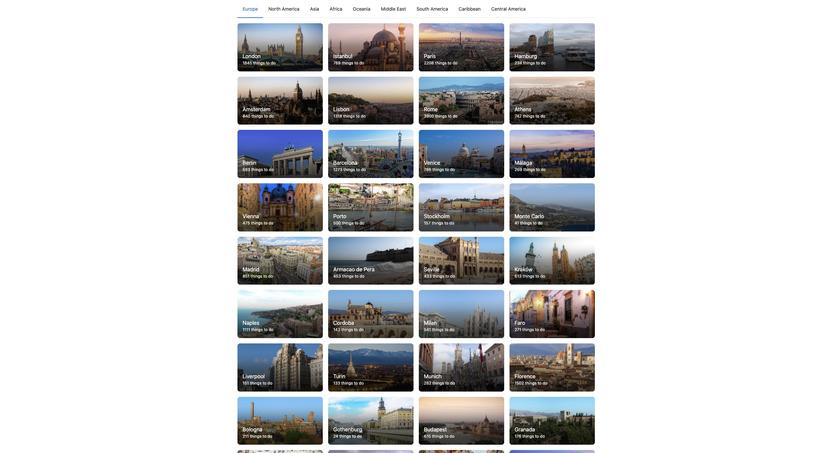 Task type: describe. For each thing, give the bounding box(es) containing it.
to for florence
[[538, 381, 542, 386]]

málaga image
[[510, 130, 595, 178]]

234
[[515, 60, 522, 65]]

to for barcelona
[[356, 167, 360, 172]]

to for bologna
[[263, 434, 266, 439]]

things for venice
[[433, 167, 444, 172]]

do for stockholm
[[450, 221, 454, 226]]

to inside "monte carlo 41 things to do"
[[533, 221, 537, 226]]

1845
[[243, 60, 252, 65]]

to for turin
[[354, 381, 358, 386]]

things for liverpool
[[250, 381, 262, 386]]

istanbul image
[[328, 23, 414, 71]]

453
[[333, 274, 341, 279]]

475
[[243, 221, 250, 226]]

to for milan
[[445, 327, 449, 332]]

things for budapest
[[432, 434, 444, 439]]

cordoba image
[[328, 290, 414, 338]]

to for munich
[[445, 381, 449, 386]]

things for faro
[[523, 327, 534, 332]]

granada image
[[510, 397, 595, 445]]

armacao
[[333, 267, 355, 273]]

de
[[356, 267, 362, 273]]

do for bologna
[[268, 434, 272, 439]]

america for south america
[[431, 6, 448, 12]]

lisbon image
[[328, 77, 414, 125]]

liverpool 151 things to do
[[243, 373, 272, 386]]

lisbon 1318 things to do
[[333, 106, 366, 119]]

to for kraków
[[536, 274, 539, 279]]

turin 133 things to do
[[333, 373, 364, 386]]

caribbean
[[459, 6, 481, 12]]

do for florence
[[543, 381, 548, 386]]

berlin 583 things to do
[[243, 160, 274, 172]]

do for rome
[[453, 114, 458, 119]]

do for berlin
[[269, 167, 274, 172]]

middle
[[381, 6, 396, 12]]

do for turin
[[359, 381, 364, 386]]

monte carlo image
[[510, 183, 595, 232]]

vienna image
[[237, 183, 323, 232]]

to for naples
[[264, 327, 268, 332]]

2208
[[424, 60, 434, 65]]

1502
[[515, 381, 524, 386]]

433
[[424, 274, 432, 279]]

to for faro
[[535, 327, 539, 332]]

things for naples
[[251, 327, 263, 332]]

north america button
[[263, 0, 305, 18]]

turin
[[333, 373, 345, 379]]

america for central america
[[508, 6, 526, 12]]

766
[[424, 167, 431, 172]]

do for cordoba
[[359, 327, 364, 332]]

hamburg
[[515, 53, 537, 59]]

kraków
[[515, 267, 533, 273]]

munich image
[[419, 344, 504, 392]]

176
[[515, 434, 522, 439]]

middle east
[[381, 6, 406, 12]]

to for hamburg
[[536, 60, 540, 65]]

milan
[[424, 320, 437, 326]]

milan image
[[419, 290, 504, 338]]

kraków 613 things to do
[[515, 267, 545, 279]]

things for florence
[[525, 381, 537, 386]]

do for granada
[[540, 434, 545, 439]]

do for gothenburg
[[357, 434, 362, 439]]

211
[[243, 434, 249, 439]]

stockholm 157 things to do
[[424, 213, 454, 226]]

asia button
[[305, 0, 325, 18]]

583
[[243, 167, 250, 172]]

things for barcelona
[[344, 167, 355, 172]]

vienna
[[243, 213, 259, 219]]

things for málaga
[[524, 167, 535, 172]]

to for madrid
[[263, 274, 267, 279]]

gothenburg
[[333, 427, 362, 433]]

london
[[243, 53, 261, 59]]

málaga 269 things to do
[[515, 160, 546, 172]]

to for liverpool
[[263, 381, 267, 386]]

rome image
[[419, 77, 504, 125]]

do for london
[[271, 60, 276, 65]]

south america
[[417, 6, 448, 12]]

to for venice
[[445, 167, 449, 172]]

athens
[[515, 106, 532, 112]]

naples image
[[237, 290, 323, 338]]

london image
[[237, 23, 323, 71]]

things for seville
[[433, 274, 444, 279]]

things for paris
[[435, 60, 447, 65]]

milan 541 things to do
[[424, 320, 455, 332]]

hamburg image
[[510, 23, 595, 71]]

bologna image
[[237, 397, 323, 445]]

istanbul 769 things to do
[[333, 53, 364, 65]]

do for seville
[[451, 274, 455, 279]]

berlin image
[[237, 130, 323, 178]]

gothenburg 24 things to do
[[333, 427, 362, 439]]

do for liverpool
[[268, 381, 272, 386]]

barcelona 1273 things to do
[[333, 160, 366, 172]]

seville
[[424, 267, 440, 273]]

3900
[[424, 114, 434, 119]]

london 1845 things to do
[[243, 53, 276, 65]]

to inside armacao de pera 453 things to do
[[355, 274, 359, 279]]

to for london
[[266, 60, 270, 65]]

do inside "monte carlo 41 things to do"
[[538, 221, 543, 226]]

615
[[424, 434, 431, 439]]

things for rome
[[435, 114, 447, 119]]

munich 282 things to do
[[424, 373, 455, 386]]

things for granada
[[523, 434, 534, 439]]

porto image
[[328, 183, 414, 232]]

do for vienna
[[269, 221, 274, 226]]

africa button
[[325, 0, 348, 18]]

armacao de pera 453 things to do
[[333, 267, 375, 279]]

kraków image
[[510, 237, 595, 285]]

florence 1502 things to do
[[515, 373, 548, 386]]

budapest 615 things to do
[[424, 427, 455, 439]]

do for athens
[[541, 114, 545, 119]]

742
[[515, 114, 522, 119]]

paris
[[424, 53, 436, 59]]

lisbon
[[333, 106, 349, 112]]

barcelona
[[333, 160, 357, 166]]

cordoba
[[333, 320, 354, 326]]



Task type: vqa. For each thing, say whether or not it's contained in the screenshot.
a
no



Task type: locate. For each thing, give the bounding box(es) containing it.
things for stockholm
[[432, 221, 444, 226]]

to for málaga
[[536, 167, 540, 172]]

do for munich
[[450, 381, 455, 386]]

to inside amsterdam 840 things to do
[[264, 114, 268, 119]]

things inside lisbon 1318 things to do
[[343, 114, 355, 119]]

things for munich
[[433, 381, 444, 386]]

do right 3900
[[453, 114, 458, 119]]

istanbul
[[333, 53, 352, 59]]

things for amsterdam
[[251, 114, 263, 119]]

central america
[[492, 6, 526, 12]]

verona image
[[419, 450, 504, 453]]

to inside vienna 475 things to do
[[264, 221, 268, 226]]

barcelona image
[[328, 130, 414, 178]]

things inside paris 2208 things to do
[[435, 60, 447, 65]]

to inside granada 176 things to do
[[535, 434, 539, 439]]

to down stockholm
[[445, 221, 448, 226]]

143
[[333, 327, 340, 332]]

things inside rome 3900 things to do
[[435, 114, 447, 119]]

cordoba 143 things to do
[[333, 320, 364, 332]]

things for vienna
[[251, 221, 263, 226]]

do inside vienna 475 things to do
[[269, 221, 274, 226]]

málaga
[[515, 160, 532, 166]]

do down the amsterdam
[[269, 114, 274, 119]]

do inside florence 1502 things to do
[[543, 381, 548, 386]]

things down kraków
[[523, 274, 535, 279]]

to inside seville 433 things to do
[[446, 274, 449, 279]]

to right 541
[[445, 327, 449, 332]]

things for istanbul
[[342, 60, 354, 65]]

to inside málaga 269 things to do
[[536, 167, 540, 172]]

things inside berlin 583 things to do
[[251, 167, 263, 172]]

america
[[282, 6, 300, 12], [431, 6, 448, 12], [508, 6, 526, 12]]

things inside "budapest 615 things to do"
[[432, 434, 444, 439]]

do for porto
[[360, 221, 365, 226]]

133
[[333, 381, 340, 386]]

things down málaga
[[524, 167, 535, 172]]

monte
[[515, 213, 530, 219]]

things for london
[[253, 60, 265, 65]]

do right 133
[[359, 381, 364, 386]]

151
[[243, 381, 249, 386]]

monte carlo 41 things to do
[[515, 213, 544, 226]]

to down the amsterdam
[[264, 114, 268, 119]]

do inside athens 742 things to do
[[541, 114, 545, 119]]

do right 143
[[359, 327, 364, 332]]

do right 766
[[450, 167, 455, 172]]

things down venice
[[433, 167, 444, 172]]

florence image
[[510, 344, 595, 392]]

to right 1318
[[356, 114, 360, 119]]

oceania
[[353, 6, 371, 12]]

berlin
[[243, 160, 256, 166]]

to right 1111
[[264, 327, 268, 332]]

do right the 769
[[360, 60, 364, 65]]

do inside málaga 269 things to do
[[541, 167, 546, 172]]

things inside turin 133 things to do
[[341, 381, 353, 386]]

middle east button
[[376, 0, 411, 18]]

to for amsterdam
[[264, 114, 268, 119]]

pera
[[364, 267, 375, 273]]

do inside hamburg 234 things to do
[[541, 60, 546, 65]]

do inside rome 3900 things to do
[[453, 114, 458, 119]]

to right 742
[[536, 114, 540, 119]]

stockholm
[[424, 213, 450, 219]]

naples 1111 things to do
[[243, 320, 274, 332]]

things inside granada 176 things to do
[[523, 434, 534, 439]]

do inside gothenburg 24 things to do
[[357, 434, 362, 439]]

to inside bologna 211 things to do
[[263, 434, 266, 439]]

to right 433
[[446, 274, 449, 279]]

to for porto
[[355, 221, 359, 226]]

liverpool image
[[237, 344, 323, 392]]

to inside kraków 613 things to do
[[536, 274, 539, 279]]

faro
[[515, 320, 525, 326]]

things down turin
[[341, 381, 353, 386]]

things down vienna
[[251, 221, 263, 226]]

do right 1318
[[361, 114, 366, 119]]

to down liverpool
[[263, 381, 267, 386]]

851
[[243, 274, 250, 279]]

1 horizontal spatial america
[[431, 6, 448, 12]]

things down "bologna"
[[250, 434, 262, 439]]

things down berlin
[[251, 167, 263, 172]]

things for athens
[[523, 114, 535, 119]]

282
[[424, 381, 432, 386]]

africa
[[330, 6, 342, 12]]

do down carlo
[[538, 221, 543, 226]]

to inside gothenburg 24 things to do
[[352, 434, 356, 439]]

do inside turin 133 things to do
[[359, 381, 364, 386]]

south
[[417, 6, 429, 12]]

do up verona image
[[450, 434, 455, 439]]

1111
[[243, 327, 250, 332]]

do inside munich 282 things to do
[[450, 381, 455, 386]]

do right 500 on the left top of the page
[[360, 221, 365, 226]]

venice image
[[419, 130, 504, 178]]

munich
[[424, 373, 442, 379]]

things inside athens 742 things to do
[[523, 114, 535, 119]]

do
[[271, 60, 276, 65], [360, 60, 364, 65], [453, 60, 458, 65], [541, 60, 546, 65], [269, 114, 274, 119], [361, 114, 366, 119], [453, 114, 458, 119], [541, 114, 545, 119], [269, 167, 274, 172], [361, 167, 366, 172], [450, 167, 455, 172], [541, 167, 546, 172], [269, 221, 274, 226], [360, 221, 365, 226], [450, 221, 454, 226], [538, 221, 543, 226], [268, 274, 273, 279], [360, 274, 365, 279], [451, 274, 455, 279], [541, 274, 545, 279], [269, 327, 274, 332], [359, 327, 364, 332], [450, 327, 455, 332], [540, 327, 545, 332], [268, 381, 272, 386], [359, 381, 364, 386], [450, 381, 455, 386], [543, 381, 548, 386], [268, 434, 272, 439], [357, 434, 362, 439], [450, 434, 455, 439], [540, 434, 545, 439]]

to inside "milan 541 things to do"
[[445, 327, 449, 332]]

faro 271 things to do
[[515, 320, 545, 332]]

to down budapest
[[445, 434, 449, 439]]

things for kraków
[[523, 274, 535, 279]]

to for paris
[[448, 60, 452, 65]]

to right 1845
[[266, 60, 270, 65]]

769
[[333, 60, 341, 65]]

do right 2208
[[453, 60, 458, 65]]

things for berlin
[[251, 167, 263, 172]]

do for istanbul
[[360, 60, 364, 65]]

to right 282
[[445, 381, 449, 386]]

things for gothenburg
[[340, 434, 351, 439]]

do down gothenburg at the bottom of the page
[[357, 434, 362, 439]]

things inside seville 433 things to do
[[433, 274, 444, 279]]

to inside "budapest 615 things to do"
[[445, 434, 449, 439]]

do right 583
[[269, 167, 274, 172]]

things down armacao
[[342, 274, 354, 279]]

things down liverpool
[[250, 381, 262, 386]]

to for rome
[[448, 114, 452, 119]]

do right 234
[[541, 60, 546, 65]]

do right the 851
[[268, 274, 273, 279]]

to down carlo
[[533, 221, 537, 226]]

do for amsterdam
[[269, 114, 274, 119]]

south america button
[[411, 0, 454, 18]]

to right 211
[[263, 434, 266, 439]]

1 america from the left
[[282, 6, 300, 12]]

3 america from the left
[[508, 6, 526, 12]]

do inside madrid 851 things to do
[[268, 274, 273, 279]]

budapest image
[[419, 397, 504, 445]]

things down milan
[[432, 327, 444, 332]]

do up marseille image
[[268, 434, 272, 439]]

things inside liverpool 151 things to do
[[250, 381, 262, 386]]

do inside amsterdam 840 things to do
[[269, 114, 274, 119]]

to inside munich 282 things to do
[[445, 381, 449, 386]]

do for venice
[[450, 167, 455, 172]]

things inside gothenburg 24 things to do
[[340, 434, 351, 439]]

to right 271
[[535, 327, 539, 332]]

to right 613 on the bottom of the page
[[536, 274, 539, 279]]

to inside cordoba 143 things to do
[[354, 327, 358, 332]]

to inside athens 742 things to do
[[536, 114, 540, 119]]

do for budapest
[[450, 434, 455, 439]]

stockholm image
[[419, 183, 504, 232]]

things inside "monte carlo 41 things to do"
[[520, 221, 532, 226]]

do inside istanbul 769 things to do
[[360, 60, 364, 65]]

41
[[515, 221, 519, 226]]

oceania button
[[348, 0, 376, 18]]

to inside london 1845 things to do
[[266, 60, 270, 65]]

do inside lisbon 1318 things to do
[[361, 114, 366, 119]]

athens image
[[510, 77, 595, 125]]

do right 1273
[[361, 167, 366, 172]]

paris 2208 things to do
[[424, 53, 458, 65]]

things
[[253, 60, 265, 65], [342, 60, 354, 65], [435, 60, 447, 65], [524, 60, 535, 65], [251, 114, 263, 119], [343, 114, 355, 119], [435, 114, 447, 119], [523, 114, 535, 119], [251, 167, 263, 172], [344, 167, 355, 172], [433, 167, 444, 172], [524, 167, 535, 172], [251, 221, 263, 226], [342, 221, 354, 226], [432, 221, 444, 226], [520, 221, 532, 226], [251, 274, 262, 279], [342, 274, 354, 279], [433, 274, 444, 279], [523, 274, 535, 279], [251, 327, 263, 332], [342, 327, 353, 332], [432, 327, 444, 332], [523, 327, 534, 332], [250, 381, 262, 386], [341, 381, 353, 386], [433, 381, 444, 386], [525, 381, 537, 386], [250, 434, 262, 439], [340, 434, 351, 439], [432, 434, 444, 439], [523, 434, 534, 439]]

to inside paris 2208 things to do
[[448, 60, 452, 65]]

do inside "budapest 615 things to do"
[[450, 434, 455, 439]]

porto 500 things to do
[[333, 213, 365, 226]]

things down seville
[[433, 274, 444, 279]]

things inside amsterdam 840 things to do
[[251, 114, 263, 119]]

madrid image
[[237, 237, 323, 285]]

things down gothenburg at the bottom of the page
[[340, 434, 351, 439]]

to inside madrid 851 things to do
[[263, 274, 267, 279]]

do down stockholm
[[450, 221, 454, 226]]

granada 176 things to do
[[515, 427, 545, 439]]

to inside turin 133 things to do
[[354, 381, 358, 386]]

to inside rome 3900 things to do
[[448, 114, 452, 119]]

madrid
[[243, 267, 260, 273]]

do right 475
[[269, 221, 274, 226]]

do right 1111
[[269, 327, 274, 332]]

do inside kraków 613 things to do
[[541, 274, 545, 279]]

do right 282
[[450, 381, 455, 386]]

do inside 'stockholm 157 things to do'
[[450, 221, 454, 226]]

amsterdam
[[243, 106, 270, 112]]

to right the 269
[[536, 167, 540, 172]]

to right 1502
[[538, 381, 542, 386]]

east
[[397, 6, 406, 12]]

do for barcelona
[[361, 167, 366, 172]]

to inside the faro 271 things to do
[[535, 327, 539, 332]]

271
[[515, 327, 521, 332]]

to inside 'stockholm 157 things to do'
[[445, 221, 448, 226]]

do right 541
[[450, 327, 455, 332]]

things down hamburg
[[524, 60, 535, 65]]

things inside hamburg 234 things to do
[[524, 60, 535, 65]]

paris image
[[419, 23, 504, 71]]

to right 133
[[354, 381, 358, 386]]

do inside porto 500 things to do
[[360, 221, 365, 226]]

america right south
[[431, 6, 448, 12]]

to inside venice 766 things to do
[[445, 167, 449, 172]]

do up ljubljana image
[[540, 434, 545, 439]]

do inside bologna 211 things to do
[[268, 434, 272, 439]]

things inside málaga 269 things to do
[[524, 167, 535, 172]]

to down 'barcelona'
[[356, 167, 360, 172]]

do inside the faro 271 things to do
[[540, 327, 545, 332]]

things for porto
[[342, 221, 354, 226]]

things inside naples 1111 things to do
[[251, 327, 263, 332]]

do right 613 on the bottom of the page
[[541, 274, 545, 279]]

things down stockholm
[[432, 221, 444, 226]]

to inside istanbul 769 things to do
[[355, 60, 358, 65]]

do inside seville 433 things to do
[[451, 274, 455, 279]]

do right 151
[[268, 381, 272, 386]]

to inside liverpool 151 things to do
[[263, 381, 267, 386]]

things for bologna
[[250, 434, 262, 439]]

things inside florence 1502 things to do
[[525, 381, 537, 386]]

things inside "milan 541 things to do"
[[432, 327, 444, 332]]

do inside berlin 583 things to do
[[269, 167, 274, 172]]

america for north america
[[282, 6, 300, 12]]

things inside 'stockholm 157 things to do'
[[432, 221, 444, 226]]

amsterdam 840 things to do
[[243, 106, 274, 119]]

faro image
[[510, 290, 595, 338]]

things inside the faro 271 things to do
[[523, 327, 534, 332]]

things down athens
[[523, 114, 535, 119]]

to for granada
[[535, 434, 539, 439]]

do right the 269
[[541, 167, 546, 172]]

things down 'barcelona'
[[344, 167, 355, 172]]

to right 475
[[264, 221, 268, 226]]

do for faro
[[540, 327, 545, 332]]

tab list
[[237, 0, 595, 18]]

do right 271
[[540, 327, 545, 332]]

things down budapest
[[432, 434, 444, 439]]

to for vienna
[[264, 221, 268, 226]]

things down the madrid
[[251, 274, 262, 279]]

things inside kraków 613 things to do
[[523, 274, 535, 279]]

things inside cordoba 143 things to do
[[342, 327, 353, 332]]

to for cordoba
[[354, 327, 358, 332]]

porto
[[333, 213, 347, 219]]

central america button
[[486, 0, 531, 18]]

things for turin
[[341, 381, 353, 386]]

do for madrid
[[268, 274, 273, 279]]

things for cordoba
[[342, 327, 353, 332]]

840
[[243, 114, 250, 119]]

things down munich
[[433, 381, 444, 386]]

2 horizontal spatial america
[[508, 6, 526, 12]]

armacao de pera image
[[328, 237, 414, 285]]

caribbean button
[[454, 0, 486, 18]]

to for seville
[[446, 274, 449, 279]]

things inside armacao de pera 453 things to do
[[342, 274, 354, 279]]

do for hamburg
[[541, 60, 546, 65]]

do right 433
[[451, 274, 455, 279]]

do inside armacao de pera 453 things to do
[[360, 274, 365, 279]]

do right 1502
[[543, 381, 548, 386]]

things down london
[[253, 60, 265, 65]]

do right 1845
[[271, 60, 276, 65]]

0 horizontal spatial america
[[282, 6, 300, 12]]

things inside venice 766 things to do
[[433, 167, 444, 172]]

things inside bologna 211 things to do
[[250, 434, 262, 439]]

to inside berlin 583 things to do
[[264, 167, 268, 172]]

1318
[[333, 114, 342, 119]]

to right 143
[[354, 327, 358, 332]]

to for istanbul
[[355, 60, 358, 65]]

north america
[[269, 6, 300, 12]]

things inside london 1845 things to do
[[253, 60, 265, 65]]

bologna
[[243, 427, 262, 433]]

to right the 769
[[355, 60, 358, 65]]

to
[[266, 60, 270, 65], [355, 60, 358, 65], [448, 60, 452, 65], [536, 60, 540, 65], [264, 114, 268, 119], [356, 114, 360, 119], [448, 114, 452, 119], [536, 114, 540, 119], [264, 167, 268, 172], [356, 167, 360, 172], [445, 167, 449, 172], [536, 167, 540, 172], [264, 221, 268, 226], [355, 221, 359, 226], [445, 221, 448, 226], [533, 221, 537, 226], [263, 274, 267, 279], [355, 274, 359, 279], [446, 274, 449, 279], [536, 274, 539, 279], [264, 327, 268, 332], [354, 327, 358, 332], [445, 327, 449, 332], [535, 327, 539, 332], [263, 381, 267, 386], [354, 381, 358, 386], [445, 381, 449, 386], [538, 381, 542, 386], [263, 434, 266, 439], [352, 434, 356, 439], [445, 434, 449, 439], [535, 434, 539, 439]]

things right 3900
[[435, 114, 447, 119]]

do inside granada 176 things to do
[[540, 434, 545, 439]]

prague image
[[328, 450, 414, 453]]

seville image
[[419, 237, 504, 285]]

granada
[[515, 427, 535, 433]]

do inside naples 1111 things to do
[[269, 327, 274, 332]]

bologna 211 things to do
[[243, 427, 272, 439]]

157
[[424, 221, 431, 226]]

do for naples
[[269, 327, 274, 332]]

rome 3900 things to do
[[424, 106, 458, 119]]

things inside madrid 851 things to do
[[251, 274, 262, 279]]

turin image
[[328, 344, 414, 392]]

to inside porto 500 things to do
[[355, 221, 359, 226]]

to right 583
[[264, 167, 268, 172]]

to inside florence 1502 things to do
[[538, 381, 542, 386]]

madrid 851 things to do
[[243, 267, 273, 279]]

500
[[333, 221, 341, 226]]

rome
[[424, 106, 438, 112]]

do for lisbon
[[361, 114, 366, 119]]

europe button
[[237, 0, 263, 18]]

things inside porto 500 things to do
[[342, 221, 354, 226]]

things for madrid
[[251, 274, 262, 279]]

do down de
[[360, 274, 365, 279]]

do inside liverpool 151 things to do
[[268, 381, 272, 386]]

gothenburg image
[[328, 397, 414, 445]]

europe
[[243, 6, 258, 12]]

things down granada
[[523, 434, 534, 439]]

marseille image
[[237, 450, 323, 453]]

venice
[[424, 160, 440, 166]]

do inside paris 2208 things to do
[[453, 60, 458, 65]]

seville 433 things to do
[[424, 267, 455, 279]]

to down hamburg
[[536, 60, 540, 65]]

north
[[269, 6, 281, 12]]

tab list containing europe
[[237, 0, 595, 18]]

to for gothenburg
[[352, 434, 356, 439]]

do inside "milan 541 things to do"
[[450, 327, 455, 332]]

541
[[424, 327, 431, 332]]

24
[[333, 434, 338, 439]]

things inside barcelona 1273 things to do
[[344, 167, 355, 172]]

to for stockholm
[[445, 221, 448, 226]]

to right 2208
[[448, 60, 452, 65]]

2 america from the left
[[431, 6, 448, 12]]

to down gothenburg at the bottom of the page
[[352, 434, 356, 439]]

liverpool
[[243, 373, 265, 379]]

269
[[515, 167, 522, 172]]

to for athens
[[536, 114, 540, 119]]

do for paris
[[453, 60, 458, 65]]

to for budapest
[[445, 434, 449, 439]]

to right the 851
[[263, 274, 267, 279]]

do inside venice 766 things to do
[[450, 167, 455, 172]]

ljubljana image
[[510, 450, 595, 453]]

things for milan
[[432, 327, 444, 332]]

do for milan
[[450, 327, 455, 332]]

things inside munich 282 things to do
[[433, 381, 444, 386]]

things right 271
[[523, 327, 534, 332]]

1273
[[333, 167, 342, 172]]

to for lisbon
[[356, 114, 360, 119]]

carlo
[[532, 213, 544, 219]]

things down monte
[[520, 221, 532, 226]]

things inside istanbul 769 things to do
[[342, 60, 354, 65]]

america right central
[[508, 6, 526, 12]]

to right 500 on the left top of the page
[[355, 221, 359, 226]]

to inside lisbon 1318 things to do
[[356, 114, 360, 119]]

do for kraków
[[541, 274, 545, 279]]

do inside london 1845 things to do
[[271, 60, 276, 65]]

to right 176
[[535, 434, 539, 439]]

to right 3900
[[448, 114, 452, 119]]

to inside naples 1111 things to do
[[264, 327, 268, 332]]

things down the cordoba
[[342, 327, 353, 332]]

to inside hamburg 234 things to do
[[536, 60, 540, 65]]

things inside vienna 475 things to do
[[251, 221, 263, 226]]

things down lisbon
[[343, 114, 355, 119]]

do for málaga
[[541, 167, 546, 172]]

things for lisbon
[[343, 114, 355, 119]]

amsterdam image
[[237, 77, 323, 125]]

to for berlin
[[264, 167, 268, 172]]

things for hamburg
[[524, 60, 535, 65]]

do inside barcelona 1273 things to do
[[361, 167, 366, 172]]

things right 2208
[[435, 60, 447, 65]]

things down the amsterdam
[[251, 114, 263, 119]]

america right 'north'
[[282, 6, 300, 12]]

to right 766
[[445, 167, 449, 172]]

to down de
[[355, 274, 359, 279]]

do right 742
[[541, 114, 545, 119]]

things down porto
[[342, 221, 354, 226]]

to inside barcelona 1273 things to do
[[356, 167, 360, 172]]

things down florence
[[525, 381, 537, 386]]

hamburg 234 things to do
[[515, 53, 546, 65]]

do inside cordoba 143 things to do
[[359, 327, 364, 332]]

things down istanbul
[[342, 60, 354, 65]]

things down naples
[[251, 327, 263, 332]]

asia
[[310, 6, 319, 12]]



